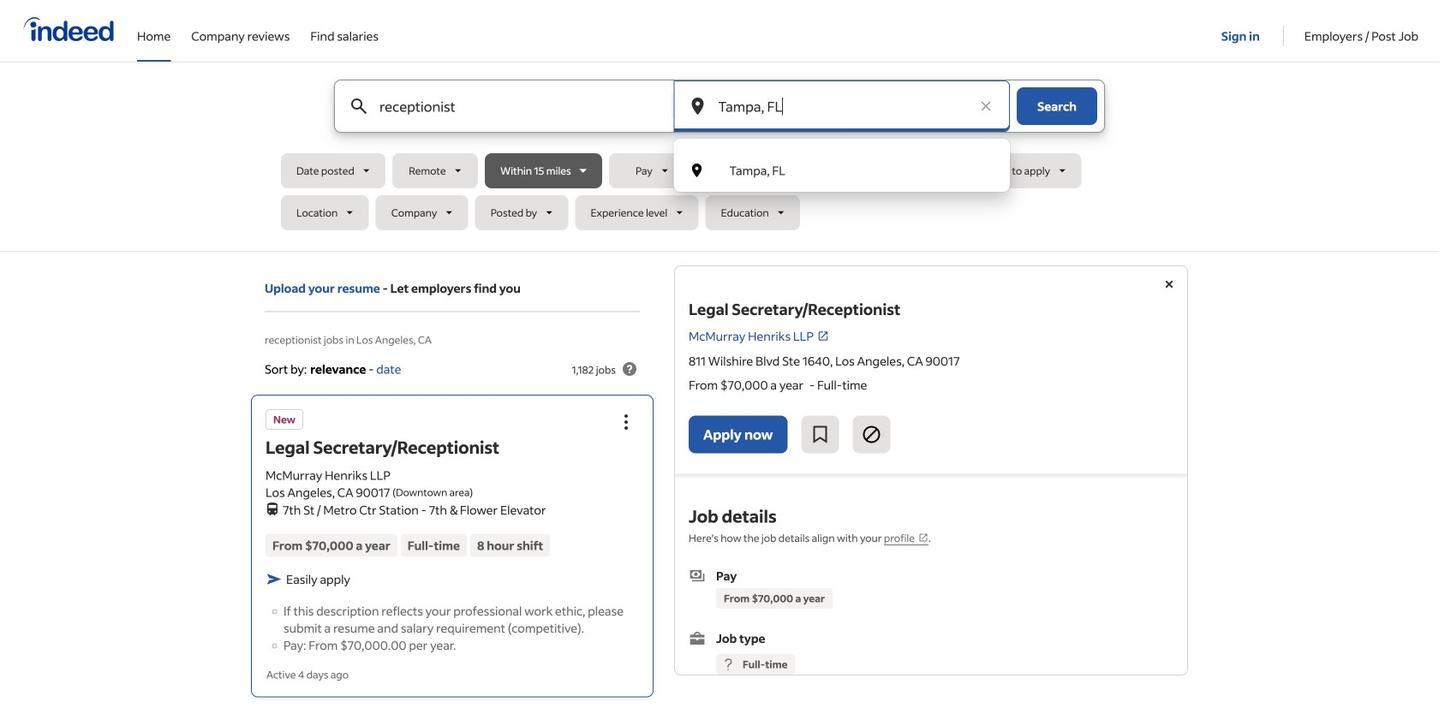 Task type: describe. For each thing, give the bounding box(es) containing it.
search: Job title, keywords, or company text field
[[376, 81, 644, 132]]

save this job image
[[810, 425, 831, 445]]

transit information image
[[266, 499, 279, 516]]

mcmurray henriks llp (opens in a new tab) image
[[817, 330, 829, 342]]

help icon image
[[620, 359, 640, 380]]

job actions for legal secretary/receptionist is collapsed image
[[616, 412, 637, 433]]

clear location input image
[[978, 98, 995, 115]]

missing qualification image
[[721, 657, 736, 673]]



Task type: locate. For each thing, give the bounding box(es) containing it.
close job details image
[[1159, 274, 1180, 295]]

Edit location text field
[[715, 81, 969, 132]]

job preferences (opens in a new window) image
[[919, 533, 929, 543]]

not interested image
[[862, 425, 882, 445]]

None search field
[[281, 80, 1159, 237]]



Task type: vqa. For each thing, say whether or not it's contained in the screenshot.
"CLEAR LOCATION INPUT" 'icon'
yes



